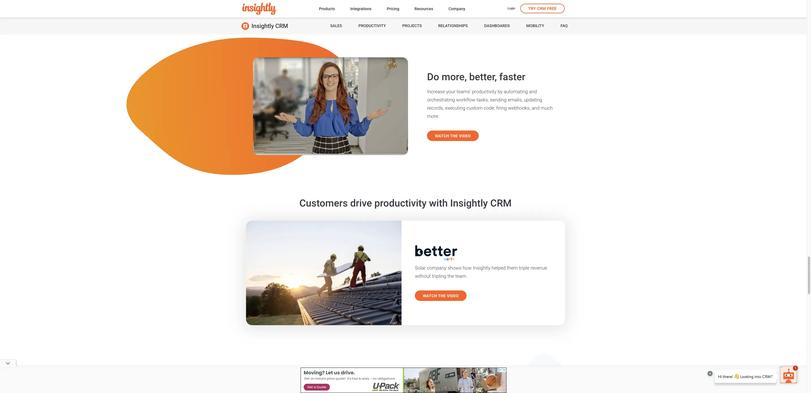 Task type: describe. For each thing, give the bounding box(es) containing it.
crm hero video tn v2 image
[[253, 57, 408, 155]]

productivity link
[[359, 18, 386, 35]]

drive
[[351, 198, 372, 209]]

crm for insightly
[[276, 23, 288, 29]]

by
[[498, 89, 503, 95]]

try crm free link
[[521, 4, 565, 13]]

integrations
[[351, 6, 372, 11]]

better earth image
[[246, 221, 402, 326]]

records,
[[427, 105, 444, 111]]

mobility
[[527, 24, 545, 28]]

team.
[[456, 274, 468, 279]]

crm for try
[[537, 6, 546, 11]]

products link
[[319, 5, 335, 13]]

video for solar company shows how insightly helped them triple revenue without tripling the team.
[[447, 294, 459, 299]]

firing
[[497, 105, 507, 111]]

without
[[415, 274, 431, 279]]

projects link
[[403, 18, 422, 35]]

try crm free
[[529, 6, 557, 11]]

the inside solar company shows how insightly helped them triple revenue without tripling the team.
[[448, 274, 455, 279]]

increase your teams' productivity by automating and orchestrating workflow tasks, sending emails
[[427, 89, 537, 103]]

faster
[[500, 71, 526, 83]]

watch for solar company shows how insightly helped them triple revenue without tripling the team.
[[423, 294, 437, 299]]

insightly for solar
[[473, 265, 491, 271]]

sending
[[490, 97, 507, 103]]

do
[[427, 71, 440, 83]]

relationships link
[[439, 18, 468, 35]]

pricing
[[387, 6, 400, 11]]

solar company shows how insightly helped them triple revenue without tripling the team.
[[415, 265, 548, 279]]

workflow
[[457, 97, 476, 103]]

watch the video for increase your teams' productivity by automating and
[[435, 134, 471, 139]]

login
[[508, 7, 516, 10]]

faq link
[[561, 18, 568, 35]]

customers drive productivity with insightly crm
[[300, 198, 512, 209]]

teams'
[[457, 89, 471, 95]]

with
[[429, 198, 448, 209]]

1 horizontal spatial crm
[[491, 198, 512, 209]]

insightly logo image
[[242, 3, 276, 15]]

better,
[[470, 71, 497, 83]]

relationships
[[439, 24, 468, 28]]

mobility link
[[527, 18, 545, 35]]

tripling
[[432, 274, 447, 279]]

increase
[[427, 89, 445, 95]]

watch the video for solar company shows how insightly helped them triple revenue without tripling the team.
[[423, 294, 459, 299]]

executing
[[445, 105, 466, 111]]

insightly crm
[[252, 23, 288, 29]]

free
[[548, 6, 557, 11]]

the for solar company shows how insightly helped them triple revenue without tripling the team.
[[438, 294, 446, 299]]



Task type: vqa. For each thing, say whether or not it's contained in the screenshot.
Policy
no



Task type: locate. For each thing, give the bounding box(es) containing it.
0 horizontal spatial productivity
[[375, 198, 427, 209]]

helped
[[492, 265, 506, 271]]

watch the video down tripling
[[423, 294, 459, 299]]

1 vertical spatial the
[[448, 274, 455, 279]]

productivity inside 'increase your teams' productivity by automating and orchestrating workflow tasks, sending emails'
[[472, 89, 497, 95]]

watch for increase your teams' productivity by automating and
[[435, 134, 450, 139]]

2 vertical spatial crm
[[491, 198, 512, 209]]

0 vertical spatial insightly
[[252, 23, 274, 29]]

0 vertical spatial crm
[[537, 6, 546, 11]]

insightly logo link
[[242, 3, 310, 15]]

code,
[[484, 105, 495, 111]]

video for increase your teams' productivity by automating and
[[459, 134, 471, 139]]

the down "executing"
[[451, 134, 458, 139]]

projects
[[403, 24, 422, 28]]

dashboards link
[[485, 18, 510, 35]]

resources link
[[415, 5, 434, 13]]

the
[[451, 134, 458, 139], [448, 274, 455, 279], [438, 294, 446, 299]]

2 vertical spatial the
[[438, 294, 446, 299]]

and down updating
[[532, 105, 540, 111]]

the down shows
[[448, 274, 455, 279]]

0 horizontal spatial crm
[[276, 23, 288, 29]]

sales
[[330, 24, 342, 28]]

watch the video
[[435, 134, 471, 139], [423, 294, 459, 299]]

watch
[[435, 134, 450, 139], [423, 294, 437, 299]]

and up updating
[[530, 89, 537, 95]]

0 vertical spatial video
[[459, 134, 471, 139]]

customers
[[300, 198, 348, 209]]

try crm free button
[[521, 4, 565, 13]]

shows
[[448, 265, 462, 271]]

and
[[530, 89, 537, 95], [532, 105, 540, 111]]

watch down the more.
[[435, 134, 450, 139]]

automating
[[504, 89, 528, 95]]

company
[[449, 6, 466, 11]]

0 horizontal spatial video
[[447, 294, 459, 299]]

do more, better, faster
[[427, 71, 526, 83]]

how
[[463, 265, 472, 271]]

faq
[[561, 24, 568, 28]]

productivity
[[359, 24, 386, 28]]

company
[[427, 265, 447, 271]]

company link
[[449, 5, 466, 13]]

sending emails link
[[490, 97, 522, 103]]

productivity
[[472, 89, 497, 95], [375, 198, 427, 209]]

1 vertical spatial watch
[[423, 294, 437, 299]]

insightly crm link
[[242, 18, 288, 35]]

, updating records, executing custom code, firing webhooks, and
[[427, 97, 543, 111]]

webhooks,
[[508, 105, 531, 111]]

custom
[[467, 105, 483, 111]]

your
[[447, 89, 456, 95]]

,
[[522, 97, 523, 103]]

dashboards
[[485, 24, 510, 28]]

crm
[[537, 6, 546, 11], [276, 23, 288, 29], [491, 198, 512, 209]]

betterearthsolar logo image
[[415, 245, 458, 261]]

0 vertical spatial watch the video
[[435, 134, 471, 139]]

2 horizontal spatial crm
[[537, 6, 546, 11]]

and inside , updating records, executing custom code, firing webhooks, and
[[532, 105, 540, 111]]

1 vertical spatial productivity
[[375, 198, 427, 209]]

triple
[[519, 265, 530, 271]]

tasks,
[[477, 97, 489, 103]]

login link
[[508, 6, 516, 11]]

them
[[507, 265, 518, 271]]

more.
[[427, 114, 440, 119]]

video
[[459, 134, 471, 139], [447, 294, 459, 299]]

0 vertical spatial the
[[451, 134, 458, 139]]

orchestrating
[[427, 97, 455, 103]]

watch down without
[[423, 294, 437, 299]]

1 vertical spatial crm
[[276, 23, 288, 29]]

1 vertical spatial watch the video
[[423, 294, 459, 299]]

0 vertical spatial watch
[[435, 134, 450, 139]]

1 vertical spatial insightly
[[451, 198, 488, 209]]

1 vertical spatial video
[[447, 294, 459, 299]]

0 vertical spatial productivity
[[472, 89, 497, 95]]

1 horizontal spatial productivity
[[472, 89, 497, 95]]

0 vertical spatial and
[[530, 89, 537, 95]]

pricing link
[[387, 5, 400, 13]]

sales link
[[330, 18, 342, 35]]

emails
[[508, 97, 522, 103]]

and inside 'increase your teams' productivity by automating and orchestrating workflow tasks, sending emails'
[[530, 89, 537, 95]]

crm inside 'button'
[[537, 6, 546, 11]]

much more.
[[427, 105, 553, 119]]

1 vertical spatial and
[[532, 105, 540, 111]]

insightly
[[252, 23, 274, 29], [451, 198, 488, 209], [473, 265, 491, 271]]

1 horizontal spatial video
[[459, 134, 471, 139]]

insightly for customers
[[451, 198, 488, 209]]

orchestrating workflow tasks, link
[[427, 97, 489, 103]]

products
[[319, 6, 335, 11]]

insightly inside solar company shows how insightly helped them triple revenue without tripling the team.
[[473, 265, 491, 271]]

try
[[529, 6, 536, 11]]

resources
[[415, 6, 434, 11]]

integrations link
[[351, 5, 372, 13]]

much
[[541, 105, 553, 111]]

much more. link
[[427, 105, 553, 119]]

the down tripling
[[438, 294, 446, 299]]

solar
[[415, 265, 426, 271]]

the for increase your teams' productivity by automating and
[[451, 134, 458, 139]]

more,
[[442, 71, 467, 83]]

watch the video down the more.
[[435, 134, 471, 139]]

revenue
[[531, 265, 548, 271]]

updating
[[524, 97, 543, 103]]

2 vertical spatial insightly
[[473, 265, 491, 271]]



